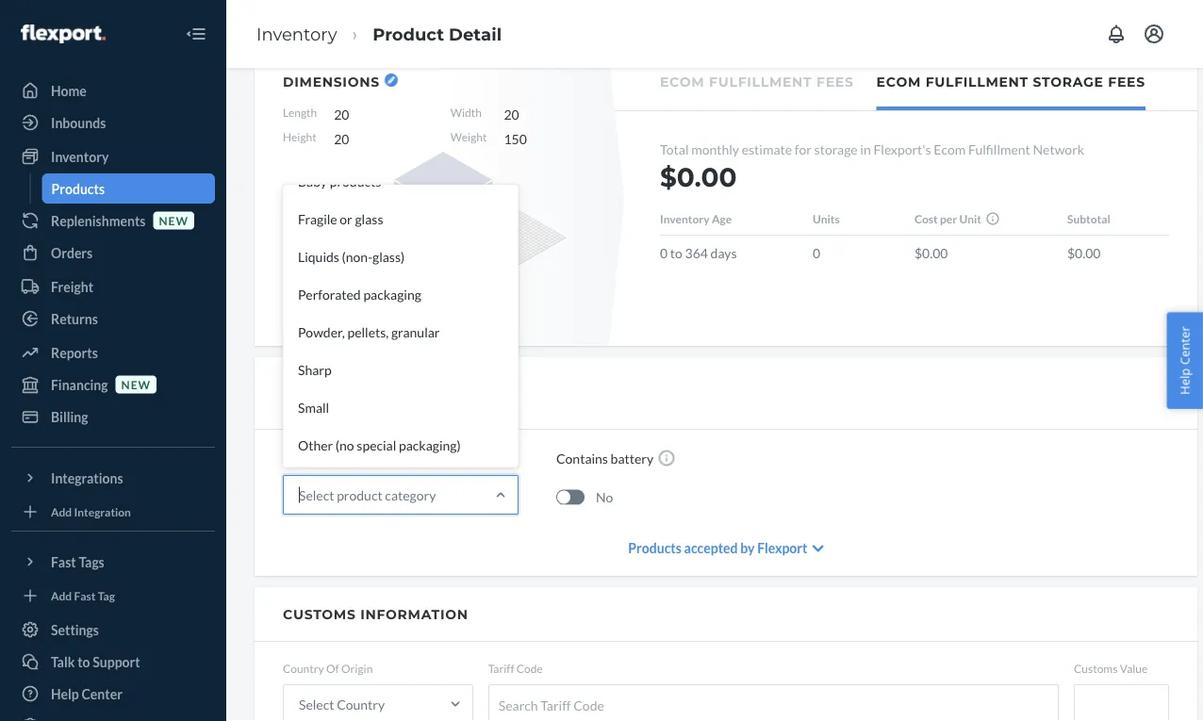 Task type: locate. For each thing, give the bounding box(es) containing it.
inventory up 364
[[660, 212, 710, 226]]

fulfillment
[[710, 74, 813, 90], [926, 74, 1029, 90], [969, 141, 1031, 157]]

country down origin
[[337, 697, 385, 713]]

1 horizontal spatial code
[[574, 698, 605, 714]]

category right product
[[385, 487, 436, 503]]

products up replenishments
[[51, 181, 105, 197]]

tags
[[79, 554, 104, 570]]

add
[[51, 505, 72, 519], [51, 589, 72, 603]]

1 horizontal spatial ecom
[[877, 74, 922, 90]]

(non-
[[342, 249, 373, 265]]

1 vertical spatial new
[[121, 378, 151, 391]]

fast
[[51, 554, 76, 570], [74, 589, 96, 603]]

$0.00 down cost
[[915, 245, 949, 261]]

364
[[685, 245, 708, 261]]

home link
[[11, 75, 215, 106]]

1 horizontal spatial customs
[[1075, 662, 1118, 676]]

1 vertical spatial inventory
[[51, 149, 109, 165]]

to left 364
[[671, 245, 683, 261]]

inventory for inventory age
[[660, 212, 710, 226]]

category up product
[[332, 451, 383, 467]]

code up search
[[517, 662, 543, 676]]

20 right height
[[334, 131, 350, 147]]

age
[[712, 212, 732, 226]]

fulfillment inside "total monthly estimate for storage in flexport's ecom fulfillment network $0.00"
[[969, 141, 1031, 157]]

0 horizontal spatial new
[[121, 378, 151, 391]]

customs for customs value
[[1075, 662, 1118, 676]]

baby products
[[298, 173, 381, 189]]

1 horizontal spatial country
[[337, 697, 385, 713]]

0 vertical spatial code
[[517, 662, 543, 676]]

2 0 from the left
[[813, 245, 821, 261]]

close navigation image
[[185, 23, 208, 45]]

inbounds
[[51, 115, 106, 131]]

0 vertical spatial center
[[1177, 327, 1194, 365]]

select
[[299, 487, 334, 503], [299, 697, 334, 713]]

1 add from the top
[[51, 505, 72, 519]]

1 horizontal spatial products
[[629, 540, 682, 556]]

customs left value on the bottom
[[1075, 662, 1118, 676]]

ecom for ecom fulfillment fees
[[660, 74, 705, 90]]

20 inside 20 height
[[504, 106, 520, 122]]

1 vertical spatial category
[[385, 487, 436, 503]]

select for select country
[[299, 697, 334, 713]]

0 horizontal spatial inventory
[[51, 149, 109, 165]]

returns
[[51, 311, 98, 327]]

0 vertical spatial products
[[51, 181, 105, 197]]

inventory link down inbounds link
[[11, 142, 215, 172]]

country
[[283, 662, 324, 676], [337, 697, 385, 713]]

1 horizontal spatial $0.00
[[915, 245, 949, 261]]

to for 0
[[671, 245, 683, 261]]

new down reports 'link'
[[121, 378, 151, 391]]

inventory down inbounds
[[51, 149, 109, 165]]

1 vertical spatial select
[[299, 697, 334, 713]]

2 fees from the left
[[1109, 74, 1146, 90]]

2 select from the top
[[299, 697, 334, 713]]

1 select from the top
[[299, 487, 334, 503]]

$0.00 down 'subtotal'
[[1068, 245, 1101, 261]]

search
[[499, 698, 538, 714]]

inventory link up dimensions
[[257, 23, 337, 44]]

freight
[[51, 279, 93, 295]]

1 vertical spatial customs
[[1075, 662, 1118, 676]]

2 vertical spatial inventory
[[660, 212, 710, 226]]

to for talk
[[78, 654, 90, 670]]

0 vertical spatial to
[[671, 245, 683, 261]]

customs information
[[283, 607, 469, 623]]

1 horizontal spatial tariff
[[541, 698, 571, 714]]

replenishments
[[51, 213, 146, 229]]

network
[[1034, 141, 1085, 157]]

0 vertical spatial category
[[332, 451, 383, 467]]

help
[[1177, 368, 1194, 395], [51, 686, 79, 702]]

new for financing
[[121, 378, 151, 391]]

0 vertical spatial inventory
[[257, 23, 337, 44]]

$0.00 inside "total monthly estimate for storage in flexport's ecom fulfillment network $0.00"
[[660, 161, 737, 193]]

0 down units
[[813, 245, 821, 261]]

1 horizontal spatial to
[[671, 245, 683, 261]]

products left accepted on the right bottom
[[629, 540, 682, 556]]

open account menu image
[[1144, 23, 1166, 45]]

0 vertical spatial fast
[[51, 554, 76, 570]]

pellets,
[[348, 324, 389, 340]]

1 fees from the left
[[817, 74, 854, 90]]

unit
[[960, 212, 982, 226]]

fees
[[817, 74, 854, 90], [1109, 74, 1146, 90]]

0 horizontal spatial help
[[51, 686, 79, 702]]

select down country of origin
[[299, 697, 334, 713]]

150
[[504, 131, 527, 147]]

add left "integration"
[[51, 505, 72, 519]]

$0.00 down monthly
[[660, 161, 737, 193]]

to inside button
[[78, 654, 90, 670]]

to right the talk on the bottom left of page
[[78, 654, 90, 670]]

ecom for ecom fulfillment storage fees
[[877, 74, 922, 90]]

reports
[[51, 345, 98, 361]]

fees inside 'tab'
[[1109, 74, 1146, 90]]

packaging
[[364, 286, 422, 302]]

0 horizontal spatial product
[[283, 451, 330, 467]]

country left of
[[283, 662, 324, 676]]

products accepted by flexport
[[629, 540, 808, 556]]

category
[[356, 385, 432, 401]]

product detail link
[[373, 23, 502, 44]]

open notifications image
[[1106, 23, 1128, 45]]

20 up 150 on the left top of page
[[504, 106, 520, 122]]

fees down open notifications "image" at right top
[[1109, 74, 1146, 90]]

integrations button
[[11, 463, 215, 493]]

1 0 from the left
[[660, 245, 668, 261]]

value
[[1121, 662, 1149, 676]]

fast left tag
[[74, 589, 96, 603]]

ecom inside tab
[[660, 74, 705, 90]]

help center link
[[11, 679, 215, 710]]

1 vertical spatial help center
[[51, 686, 123, 702]]

add for add fast tag
[[51, 589, 72, 603]]

1 horizontal spatial help center
[[1177, 327, 1194, 395]]

1 horizontal spatial center
[[1177, 327, 1194, 365]]

code right search
[[574, 698, 605, 714]]

fast tags
[[51, 554, 104, 570]]

freight link
[[11, 272, 215, 302]]

0 vertical spatial tariff
[[489, 662, 515, 676]]

inventory link
[[257, 23, 337, 44], [11, 142, 215, 172]]

country of origin
[[283, 662, 373, 676]]

product
[[337, 487, 383, 503]]

home
[[51, 83, 87, 99]]

0 vertical spatial select
[[299, 487, 334, 503]]

$0.00
[[660, 161, 737, 193], [915, 245, 949, 261], [1068, 245, 1101, 261]]

fulfillment up estimate
[[710, 74, 813, 90]]

1 vertical spatial inventory link
[[11, 142, 215, 172]]

2 horizontal spatial ecom
[[934, 141, 966, 157]]

accepted
[[685, 540, 738, 556]]

ecom inside 'tab'
[[877, 74, 922, 90]]

select down product category
[[299, 487, 334, 503]]

product left (no
[[283, 451, 330, 467]]

to
[[671, 245, 683, 261], [78, 654, 90, 670]]

0 horizontal spatial inventory link
[[11, 142, 215, 172]]

flexport
[[758, 540, 808, 556]]

category
[[332, 451, 383, 467], [385, 487, 436, 503]]

ecom up "flexport's"
[[877, 74, 922, 90]]

tag
[[98, 589, 115, 603]]

None text field
[[1075, 685, 1170, 722]]

0 left 364
[[660, 245, 668, 261]]

0 horizontal spatial ecom
[[660, 74, 705, 90]]

small
[[298, 400, 329, 416]]

0 horizontal spatial to
[[78, 654, 90, 670]]

1 horizontal spatial inventory
[[257, 23, 337, 44]]

customs up country of origin
[[283, 607, 356, 623]]

1 vertical spatial products
[[629, 540, 682, 556]]

fees up storage
[[817, 74, 854, 90]]

fulfillment left storage
[[926, 74, 1029, 90]]

1 horizontal spatial help
[[1177, 368, 1194, 395]]

fulfillment left network
[[969, 141, 1031, 157]]

cost per unit
[[915, 212, 982, 226]]

1 horizontal spatial fees
[[1109, 74, 1146, 90]]

products
[[51, 181, 105, 197], [629, 540, 682, 556]]

1 vertical spatial code
[[574, 698, 605, 714]]

0 vertical spatial help center
[[1177, 327, 1194, 395]]

products
[[330, 173, 381, 189]]

height
[[283, 130, 317, 144]]

1 vertical spatial country
[[337, 697, 385, 713]]

tariff code
[[489, 662, 543, 676]]

0 horizontal spatial tariff
[[489, 662, 515, 676]]

0 horizontal spatial help center
[[51, 686, 123, 702]]

0
[[660, 245, 668, 261], [813, 245, 821, 261]]

support
[[93, 654, 140, 670]]

center
[[1177, 327, 1194, 365], [82, 686, 123, 702]]

billing
[[51, 409, 88, 425]]

0 vertical spatial customs
[[283, 607, 356, 623]]

0 horizontal spatial fees
[[817, 74, 854, 90]]

monthly
[[692, 141, 740, 157]]

1 vertical spatial center
[[82, 686, 123, 702]]

customs
[[283, 607, 356, 623], [1075, 662, 1118, 676]]

tariff up search
[[489, 662, 515, 676]]

0 vertical spatial inventory link
[[257, 23, 337, 44]]

1 vertical spatial help
[[51, 686, 79, 702]]

2 horizontal spatial inventory
[[660, 212, 710, 226]]

0 vertical spatial country
[[283, 662, 324, 676]]

ecom right "flexport's"
[[934, 141, 966, 157]]

product inside breadcrumbs navigation
[[373, 23, 444, 44]]

0 horizontal spatial 0
[[660, 245, 668, 261]]

1 horizontal spatial new
[[159, 214, 189, 227]]

storage
[[815, 141, 858, 157]]

0 vertical spatial help
[[1177, 368, 1194, 395]]

1 horizontal spatial category
[[385, 487, 436, 503]]

product
[[283, 385, 353, 401]]

0 for 0 to 364 days
[[660, 245, 668, 261]]

ecom fulfillment fees
[[660, 74, 854, 90]]

0 vertical spatial product
[[373, 23, 444, 44]]

select for select product category
[[299, 487, 334, 503]]

inventory up dimensions
[[257, 23, 337, 44]]

ecom up total
[[660, 74, 705, 90]]

fulfillment inside 'tab'
[[926, 74, 1029, 90]]

weight
[[451, 130, 487, 144]]

0 vertical spatial new
[[159, 214, 189, 227]]

1 vertical spatial to
[[78, 654, 90, 670]]

1 horizontal spatial product
[[373, 23, 444, 44]]

fees inside tab
[[817, 74, 854, 90]]

0 horizontal spatial products
[[51, 181, 105, 197]]

fulfillment for fees
[[710, 74, 813, 90]]

add up 'settings'
[[51, 589, 72, 603]]

of
[[326, 662, 339, 676]]

tariff right search
[[541, 698, 571, 714]]

1 vertical spatial add
[[51, 589, 72, 603]]

add fast tag
[[51, 589, 115, 603]]

select country
[[299, 697, 385, 713]]

0 vertical spatial add
[[51, 505, 72, 519]]

product up pencil alt icon
[[373, 23, 444, 44]]

fast left tags
[[51, 554, 76, 570]]

0 horizontal spatial code
[[517, 662, 543, 676]]

1 horizontal spatial inventory link
[[257, 23, 337, 44]]

orders
[[51, 245, 93, 261]]

integration
[[74, 505, 131, 519]]

1 horizontal spatial 0
[[813, 245, 821, 261]]

2 add from the top
[[51, 589, 72, 603]]

liquids (non-glass)
[[298, 249, 405, 265]]

0 to 364 days
[[660, 245, 737, 261]]

ecom fulfillment storage fees tab
[[877, 55, 1146, 110]]

0 horizontal spatial customs
[[283, 607, 356, 623]]

new
[[159, 214, 189, 227], [121, 378, 151, 391]]

tab list
[[615, 55, 1198, 111]]

new down products link
[[159, 214, 189, 227]]

fulfillment inside tab
[[710, 74, 813, 90]]

0 horizontal spatial $0.00
[[660, 161, 737, 193]]

0 horizontal spatial category
[[332, 451, 383, 467]]

cost
[[915, 212, 939, 226]]

help center inside button
[[1177, 327, 1194, 395]]

ecom fulfillment fees tab
[[660, 55, 854, 107]]

20
[[334, 106, 350, 122], [504, 106, 520, 122], [334, 131, 350, 147]]

glass
[[355, 211, 383, 227]]

flexport's
[[874, 141, 932, 157]]

1 vertical spatial product
[[283, 451, 330, 467]]

inventory inside breadcrumbs navigation
[[257, 23, 337, 44]]



Task type: vqa. For each thing, say whether or not it's contained in the screenshot.
'close' 'icon'
no



Task type: describe. For each thing, give the bounding box(es) containing it.
product category
[[283, 385, 432, 401]]

units
[[813, 212, 840, 226]]

products for products
[[51, 181, 105, 197]]

or
[[340, 211, 353, 227]]

2 horizontal spatial $0.00
[[1068, 245, 1101, 261]]

sharp
[[298, 362, 332, 378]]

inventory inside 'link'
[[51, 149, 109, 165]]

subtotal
[[1068, 212, 1111, 226]]

product category
[[283, 451, 383, 467]]

products for products accepted by flexport
[[629, 540, 682, 556]]

20 down dimensions
[[334, 106, 350, 122]]

fragile
[[298, 211, 337, 227]]

0 horizontal spatial center
[[82, 686, 123, 702]]

glass)
[[373, 249, 405, 265]]

talk to support button
[[11, 647, 215, 677]]

baby
[[298, 173, 327, 189]]

customs for customs information
[[283, 607, 356, 623]]

reports link
[[11, 338, 215, 368]]

estimate
[[742, 141, 793, 157]]

information
[[361, 607, 469, 623]]

other
[[298, 437, 333, 453]]

tab list containing ecom fulfillment fees
[[615, 55, 1198, 111]]

storage
[[1034, 74, 1105, 90]]

orders link
[[11, 238, 215, 268]]

total monthly estimate for storage in flexport's ecom fulfillment network $0.00
[[660, 141, 1085, 193]]

product for product category
[[283, 451, 330, 467]]

product for product detail
[[373, 23, 444, 44]]

flexport logo image
[[21, 25, 106, 43]]

pencil alt image
[[388, 76, 395, 84]]

add integration link
[[11, 501, 215, 524]]

dimensions
[[283, 74, 380, 90]]

settings link
[[11, 615, 215, 645]]

in
[[861, 141, 872, 157]]

total
[[660, 141, 689, 157]]

talk
[[51, 654, 75, 670]]

add fast tag link
[[11, 585, 215, 608]]

length
[[283, 106, 317, 119]]

returns link
[[11, 304, 215, 334]]

help inside button
[[1177, 368, 1194, 395]]

packaging)
[[399, 437, 461, 453]]

contains
[[557, 451, 608, 467]]

granular
[[391, 324, 440, 340]]

financing
[[51, 377, 108, 393]]

help center button
[[1167, 312, 1204, 409]]

new for replenishments
[[159, 214, 189, 227]]

center inside button
[[1177, 327, 1194, 365]]

chevron down image
[[813, 543, 824, 556]]

add integration
[[51, 505, 131, 519]]

no
[[596, 490, 614, 506]]

fast inside dropdown button
[[51, 554, 76, 570]]

other (no special packaging)
[[298, 437, 461, 453]]

inventory age
[[660, 212, 732, 226]]

(no
[[336, 437, 354, 453]]

add for add integration
[[51, 505, 72, 519]]

fast tags button
[[11, 547, 215, 577]]

billing link
[[11, 402, 215, 432]]

inventory for the rightmost inventory 'link'
[[257, 23, 337, 44]]

fragile or glass
[[298, 211, 383, 227]]

talk to support
[[51, 654, 140, 670]]

inbounds link
[[11, 108, 215, 138]]

integrations
[[51, 470, 123, 486]]

width
[[451, 106, 482, 119]]

breadcrumbs navigation
[[242, 7, 517, 61]]

by
[[741, 540, 755, 556]]

ecom inside "total monthly estimate for storage in flexport's ecom fulfillment network $0.00"
[[934, 141, 966, 157]]

20 height
[[283, 106, 520, 144]]

fulfillment for storage
[[926, 74, 1029, 90]]

ecom fulfillment storage fees
[[877, 74, 1146, 90]]

0 for 0
[[813, 245, 821, 261]]

battery
[[611, 451, 654, 467]]

settings
[[51, 622, 99, 638]]

contains battery
[[557, 451, 654, 467]]

search tariff code
[[499, 698, 605, 714]]

special
[[357, 437, 397, 453]]

days
[[711, 245, 737, 261]]

1 vertical spatial tariff
[[541, 698, 571, 714]]

powder,
[[298, 324, 345, 340]]

1 vertical spatial fast
[[74, 589, 96, 603]]

for
[[795, 141, 812, 157]]

liquids
[[298, 249, 340, 265]]

perforated packaging
[[298, 286, 422, 302]]

0 horizontal spatial country
[[283, 662, 324, 676]]

select product category
[[299, 487, 436, 503]]

detail
[[449, 23, 502, 44]]

per
[[941, 212, 958, 226]]



